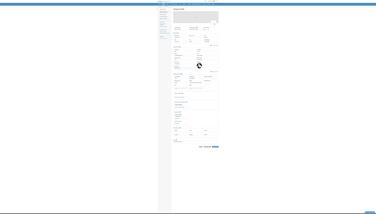 Task type: locate. For each thing, give the bounding box(es) containing it.
us
[[215, 51, 216, 52]]

& left diversity
[[219, 16, 220, 17]]

performance right business
[[261, 5, 268, 6]]

Fax number text field
[[233, 90, 260, 92]]

&
[[219, 16, 220, 17], [215, 19, 216, 20], [217, 24, 218, 25]]

1 vertical spatial performance
[[217, 22, 223, 23]]

tell us what you think
[[213, 51, 223, 52]]

setup link
[[282, 4, 287, 7]]

add-
[[277, 5, 279, 6]]

references
[[218, 24, 223, 25]]

company profile
[[213, 12, 221, 13]]

diversity
[[220, 16, 224, 17]]

None text field
[[233, 38, 250, 40], [262, 67, 290, 70], [233, 73, 260, 75], [233, 38, 250, 40], [262, 67, 290, 70], [233, 73, 260, 75]]

0 horizontal spatial &
[[215, 19, 216, 20]]

1 vertical spatial profile
[[218, 12, 221, 13]]

add more customers link
[[213, 42, 222, 43]]

& right ratings
[[217, 24, 218, 25]]

About text field
[[231, 189, 292, 192]]

performance for financial performance
[[217, 22, 223, 23]]

performance up references
[[217, 22, 223, 23]]

2 vertical spatial &
[[217, 24, 218, 25]]

ons
[[279, 5, 281, 6]]

1 horizontal spatial &
[[217, 24, 218, 25]]

service/time
[[228, 5, 234, 6]]

Address line text field
[[233, 49, 250, 51]]

feedback
[[213, 48, 219, 50]]

center
[[218, 39, 222, 41]]

manage legal entities link
[[213, 35, 223, 36]]

0 horizontal spatial performance
[[217, 22, 223, 23]]

performance for business performance
[[261, 5, 268, 6]]

setup
[[283, 5, 286, 6]]

Twitter text field
[[252, 176, 270, 178]]

Tax ID text field
[[233, 115, 250, 117]]

0 vertical spatial &
[[219, 16, 220, 17]]

profile down "coupa supplier portal" image
[[217, 5, 220, 6]]

sourcing link
[[269, 4, 275, 7]]

& right risk
[[215, 19, 216, 20]]

manage
[[213, 35, 217, 36]]

Mobile number text field
[[262, 79, 290, 81]]

Year Established text field
[[233, 104, 250, 106]]

navigation
[[272, 0, 292, 3]]

1 vertical spatial &
[[215, 19, 216, 20]]

tell us what you think button
[[213, 51, 223, 52]]

& inside environmental, social, governance & diversity
[[219, 16, 220, 17]]

business performance link
[[256, 4, 269, 7]]

2 horizontal spatial &
[[219, 16, 220, 17]]

company profile link
[[210, 11, 229, 14]]

orders link
[[221, 4, 226, 7]]

Facebook text field
[[233, 181, 250, 184]]

ZIP text field
[[252, 55, 270, 57]]

Address line 2 text field
[[252, 49, 270, 51]]

0 vertical spatial performance
[[261, 5, 268, 6]]

sourcing
[[270, 5, 274, 6]]

home
[[211, 5, 214, 6]]

environmental, social, governance & diversity
[[213, 15, 224, 17]]

None text field
[[233, 67, 260, 70]]

orders
[[222, 5, 225, 6]]

compliance
[[216, 19, 222, 20]]

risk & compliance
[[213, 19, 222, 20]]

0 vertical spatial profile
[[217, 5, 220, 6]]

Doing Business As text field
[[252, 38, 270, 40]]

1 horizontal spatial performance
[[261, 5, 268, 6]]

PO Delivery Email text field
[[272, 109, 290, 111]]

ratings
[[213, 24, 217, 25]]

tell
[[213, 51, 215, 52]]

performance
[[261, 5, 268, 6], [217, 22, 223, 23]]

home link
[[210, 4, 215, 7]]

Search product and services... field
[[233, 142, 254, 145]]

profile
[[217, 5, 220, 6], [218, 12, 221, 13]]

profile up social,
[[218, 12, 221, 13]]

Website text field
[[233, 176, 250, 178]]

City text field
[[272, 49, 290, 51]]



Task type: vqa. For each thing, say whether or not it's contained in the screenshot.
Title text box
no



Task type: describe. For each thing, give the bounding box(es) containing it.
Search Coupa Commodities... field
[[233, 129, 254, 131]]

sheets
[[234, 5, 238, 6]]

Work number text field
[[233, 84, 260, 86]]

add
[[213, 42, 215, 43]]

coupa supplier portal image
[[209, 0, 228, 4]]

company
[[213, 12, 218, 13]]

what
[[216, 51, 218, 52]]

profile link
[[216, 4, 221, 7]]

profile inside "link"
[[218, 12, 221, 13]]

& for references
[[217, 24, 218, 25]]

DUNS text field
[[252, 115, 270, 117]]

business performance
[[257, 5, 268, 6]]

environmental, social, governance & diversity link
[[210, 14, 229, 18]]

service/time sheets
[[228, 5, 238, 6]]

Instagram text field
[[252, 181, 270, 184]]

create a discoverable profile
[[213, 44, 226, 45]]

add-ons link
[[276, 4, 282, 7]]

catalogs
[[250, 5, 255, 6]]

profile
[[223, 44, 226, 45]]

environmental,
[[213, 15, 220, 16]]

YouTube text field
[[272, 181, 290, 184]]

add more customers
[[213, 42, 222, 43]]

financial
[[213, 22, 217, 23]]

create
[[213, 44, 216, 45]]

legal
[[217, 35, 219, 36]]

Role text field
[[262, 73, 290, 75]]

discoverable
[[217, 44, 223, 45]]

& for compliance
[[215, 19, 216, 20]]

think
[[221, 51, 223, 52]]

business
[[257, 5, 261, 6]]

Number Of Employees text field
[[272, 104, 290, 106]]

learning
[[213, 39, 218, 41]]

create a discoverable profile link
[[213, 44, 226, 45]]

financial performance
[[213, 22, 223, 23]]

you
[[219, 51, 220, 52]]

social,
[[220, 15, 223, 16]]

asn
[[240, 5, 242, 6]]

risk & compliance link
[[210, 18, 229, 21]]

customers
[[218, 42, 222, 43]]

ratings & references
[[213, 24, 223, 25]]

more
[[215, 42, 218, 43]]

risk
[[213, 19, 215, 20]]

financial performance link
[[210, 21, 229, 24]]

add-ons
[[277, 5, 281, 6]]

a
[[216, 44, 217, 45]]

catalogs link
[[249, 4, 256, 7]]

asn link
[[239, 4, 243, 7]]

governance
[[213, 16, 219, 17]]

learning center
[[213, 39, 222, 41]]

invoices link
[[243, 4, 249, 7]]

invoices
[[244, 5, 248, 6]]

ratings & references link
[[210, 24, 229, 26]]

service/time sheets link
[[227, 4, 239, 7]]

manage legal entities
[[213, 35, 223, 36]]

entities
[[219, 35, 223, 36]]

LinkedIn text field
[[272, 176, 290, 178]]



